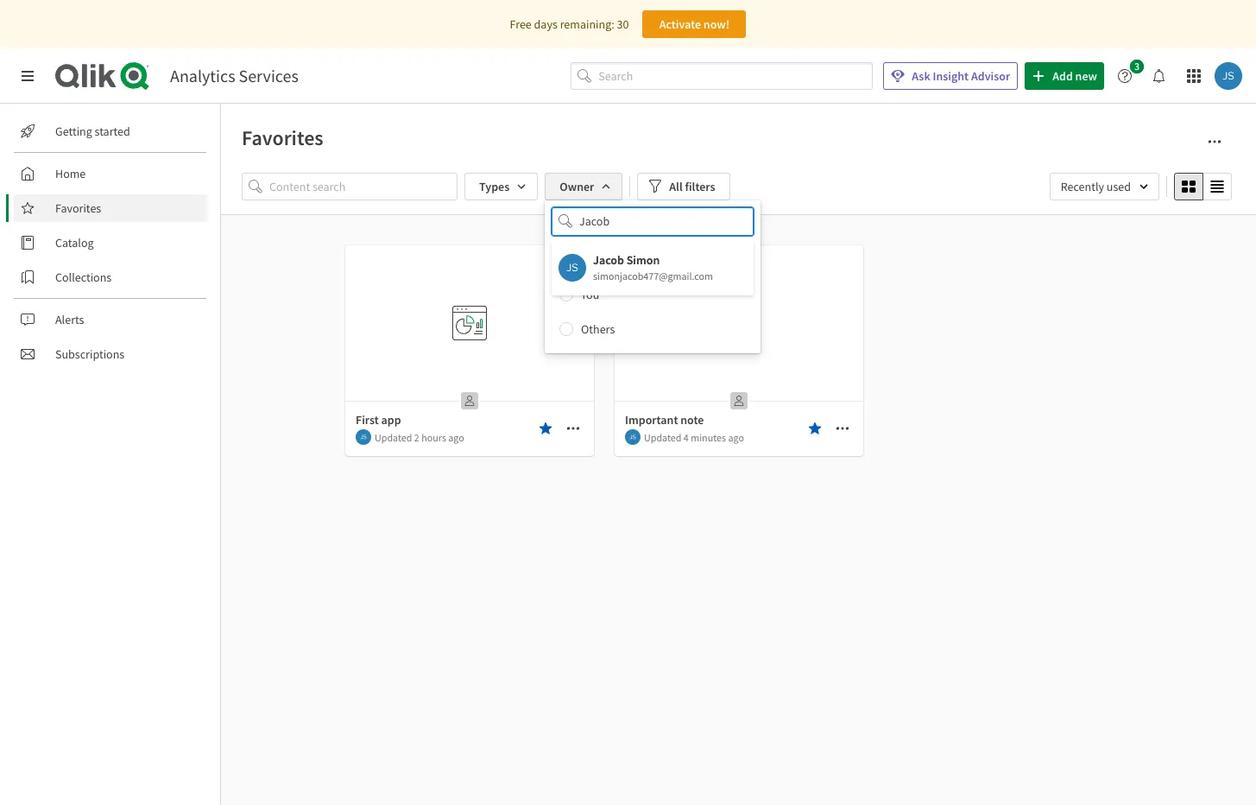 Task type: locate. For each thing, give the bounding box(es) containing it.
none field inside filters region
[[545, 207, 761, 236]]

1 horizontal spatial ago
[[729, 431, 745, 444]]

30
[[617, 16, 629, 32]]

1 jacob simon element from the left
[[356, 429, 371, 445]]

getting started link
[[14, 117, 207, 145]]

0 horizontal spatial jacob simon image
[[356, 429, 371, 445]]

anyone
[[581, 252, 619, 267]]

ask insight advisor button
[[884, 62, 1019, 90]]

remove from favorites image
[[809, 422, 822, 435]]

1 updated from the left
[[375, 431, 412, 444]]

others
[[581, 321, 615, 337]]

first
[[356, 412, 379, 428]]

more actions image up switch view group
[[1209, 135, 1222, 149]]

jacob simon element
[[356, 429, 371, 445], [625, 429, 641, 445]]

favorites down services
[[242, 124, 324, 151]]

filters region
[[242, 169, 1236, 353]]

analytics services element
[[170, 65, 299, 86]]

2 jacob simon element from the left
[[625, 429, 641, 445]]

1 ago from the left
[[449, 431, 465, 444]]

analytics services
[[170, 65, 299, 86]]

home link
[[14, 160, 207, 187]]

Search users text field
[[576, 207, 733, 236]]

days
[[534, 16, 558, 32]]

updated down app
[[375, 431, 412, 444]]

personal element up minutes
[[726, 387, 753, 415]]

personal element up 'updated 2 hours ago'
[[456, 387, 484, 415]]

services
[[239, 65, 299, 86]]

you
[[581, 286, 600, 302]]

free days remaining: 30
[[510, 16, 629, 32]]

personal element
[[456, 387, 484, 415], [726, 387, 753, 415]]

home
[[55, 166, 86, 181]]

0 horizontal spatial favorites
[[55, 200, 101, 216]]

favorites up catalog
[[55, 200, 101, 216]]

0 horizontal spatial ago
[[449, 431, 465, 444]]

None field
[[545, 207, 761, 236]]

1 horizontal spatial updated
[[644, 431, 682, 444]]

0 horizontal spatial more actions image
[[567, 422, 581, 435]]

3 button
[[1112, 60, 1150, 90]]

1 vertical spatial favorites
[[55, 200, 101, 216]]

jacob simon element for first
[[356, 429, 371, 445]]

2 updated from the left
[[644, 431, 682, 444]]

all filters button
[[638, 173, 730, 200]]

favorites inside navigation pane "element"
[[55, 200, 101, 216]]

owner button
[[545, 173, 623, 200]]

more actions image
[[1209, 135, 1222, 149], [567, 422, 581, 435]]

updated for app
[[375, 431, 412, 444]]

add new button
[[1026, 62, 1105, 90]]

1 personal element from the left
[[456, 387, 484, 415]]

2 ago from the left
[[729, 431, 745, 444]]

personal element for important note
[[726, 387, 753, 415]]

0 horizontal spatial jacob simon element
[[356, 429, 371, 445]]

catalog
[[55, 235, 94, 251]]

remaining:
[[560, 16, 615, 32]]

ago
[[449, 431, 465, 444], [729, 431, 745, 444]]

simon
[[627, 252, 660, 267]]

ago right minutes
[[729, 431, 745, 444]]

personal element for first app
[[456, 387, 484, 415]]

close sidebar menu image
[[21, 69, 35, 83]]

1 horizontal spatial jacob simon element
[[625, 429, 641, 445]]

jacob simon element down important on the bottom of the page
[[625, 429, 641, 445]]

2
[[415, 431, 420, 444]]

1 horizontal spatial personal element
[[726, 387, 753, 415]]

2 personal element from the left
[[726, 387, 753, 415]]

more actions image
[[836, 422, 850, 435]]

favorites
[[242, 124, 324, 151], [55, 200, 101, 216]]

more actions image right remove from favorites icon
[[567, 422, 581, 435]]

jacob simon simonjacob477@gmail.com
[[593, 252, 714, 282]]

app
[[381, 412, 401, 428]]

Recently used field
[[1050, 173, 1160, 200]]

updated down important note
[[644, 431, 682, 444]]

important note
[[625, 412, 704, 428]]

2 horizontal spatial jacob simon image
[[1215, 62, 1243, 90]]

updated 4 minutes ago
[[644, 431, 745, 444]]

navigation pane element
[[0, 111, 220, 375]]

note
[[681, 412, 704, 428]]

1 horizontal spatial jacob simon image
[[625, 429, 641, 445]]

0 vertical spatial more actions image
[[1209, 135, 1222, 149]]

ago for important note
[[729, 431, 745, 444]]

advisor
[[972, 68, 1011, 84]]

jacob simon image
[[1215, 62, 1243, 90], [356, 429, 371, 445], [625, 429, 641, 445]]

1 horizontal spatial favorites
[[242, 124, 324, 151]]

jacob simon image for important note
[[625, 429, 641, 445]]

0 horizontal spatial personal element
[[456, 387, 484, 415]]

recently
[[1061, 179, 1105, 194]]

updated 2 hours ago
[[375, 431, 465, 444]]

updated
[[375, 431, 412, 444], [644, 431, 682, 444]]

jacob simon element down first
[[356, 429, 371, 445]]

ago right 'hours'
[[449, 431, 465, 444]]

owner option group
[[545, 242, 761, 346]]

3
[[1135, 60, 1140, 73]]

0 horizontal spatial updated
[[375, 431, 412, 444]]



Task type: describe. For each thing, give the bounding box(es) containing it.
ago for first app
[[449, 431, 465, 444]]

0 vertical spatial favorites
[[242, 124, 324, 151]]

analytics
[[170, 65, 235, 86]]

jacob simon image for first app
[[356, 429, 371, 445]]

simonjacob477@gmail.com
[[593, 269, 714, 282]]

now!
[[704, 16, 730, 32]]

getting started
[[55, 124, 130, 139]]

insight
[[933, 68, 969, 84]]

alerts link
[[14, 306, 207, 333]]

free
[[510, 16, 532, 32]]

ask insight advisor
[[912, 68, 1011, 84]]

started
[[95, 124, 130, 139]]

remove from favorites image
[[539, 422, 553, 435]]

collections
[[55, 270, 112, 285]]

1 vertical spatial more actions image
[[567, 422, 581, 435]]

first app
[[356, 412, 401, 428]]

getting
[[55, 124, 92, 139]]

subscriptions link
[[14, 340, 207, 368]]

jacob simon element for important
[[625, 429, 641, 445]]

add
[[1053, 68, 1074, 84]]

Content search text field
[[270, 173, 458, 200]]

catalog link
[[14, 229, 207, 257]]

owner
[[560, 179, 595, 194]]

collections link
[[14, 263, 207, 291]]

recently used
[[1061, 179, 1132, 194]]

filters
[[685, 179, 716, 194]]

favorites link
[[14, 194, 207, 222]]

important
[[625, 412, 679, 428]]

activate
[[660, 16, 702, 32]]

ask
[[912, 68, 931, 84]]

jacob
[[593, 252, 624, 267]]

all filters
[[670, 179, 716, 194]]

types
[[479, 179, 510, 194]]

activate now! link
[[643, 10, 747, 38]]

Search text field
[[599, 62, 874, 90]]

switch view group
[[1175, 173, 1233, 200]]

used
[[1107, 179, 1132, 194]]

alerts
[[55, 312, 84, 327]]

new
[[1076, 68, 1098, 84]]

minutes
[[691, 431, 727, 444]]

all
[[670, 179, 683, 194]]

avatar image
[[559, 254, 587, 282]]

activate now!
[[660, 16, 730, 32]]

updated for note
[[644, 431, 682, 444]]

hours
[[422, 431, 447, 444]]

types button
[[465, 173, 538, 200]]

subscriptions
[[55, 346, 125, 362]]

searchbar element
[[571, 62, 874, 90]]

add new
[[1053, 68, 1098, 84]]

4
[[684, 431, 689, 444]]

1 horizontal spatial more actions image
[[1209, 135, 1222, 149]]



Task type: vqa. For each thing, say whether or not it's contained in the screenshot.
Owner dropdown button
yes



